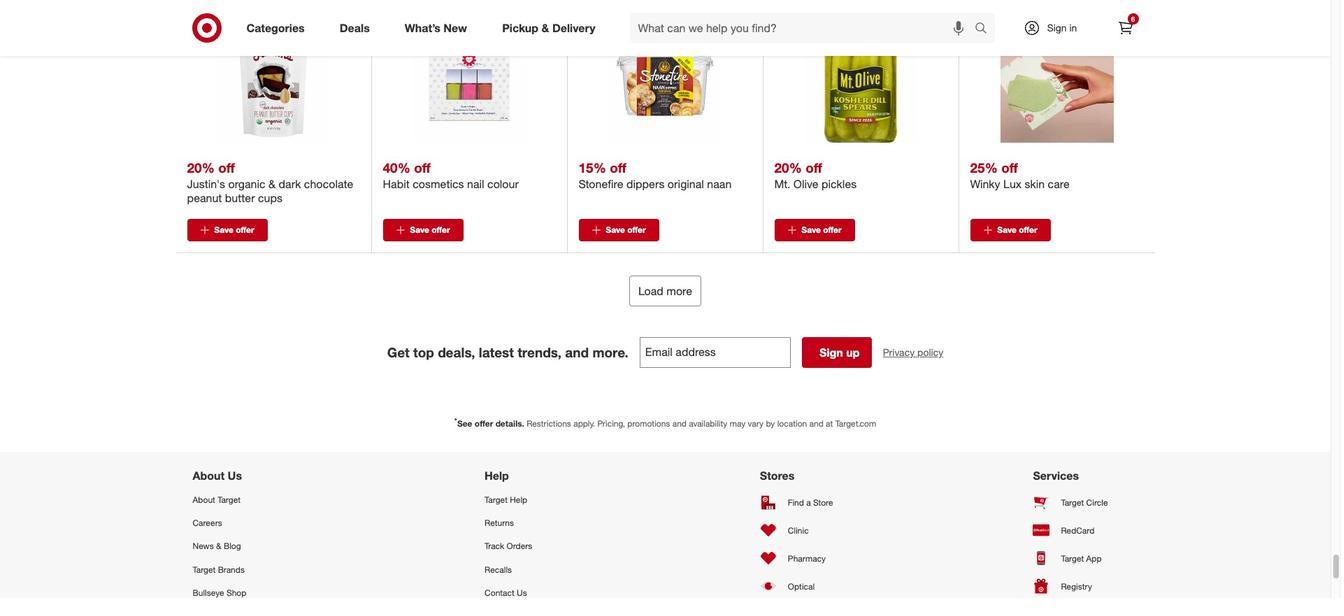 Task type: describe. For each thing, give the bounding box(es) containing it.
skin
[[1025, 177, 1045, 191]]

sign up button
[[802, 337, 872, 368]]

sign in
[[1048, 22, 1078, 34]]

details.
[[496, 418, 525, 429]]

load more
[[639, 284, 693, 298]]

25%
[[971, 159, 998, 176]]

bullseye shop
[[193, 587, 247, 598]]

1 horizontal spatial and
[[673, 418, 687, 429]]

off for 40% off habit cosmetics nail colour
[[414, 159, 431, 176]]

news
[[193, 541, 214, 552]]

save offer for 15% off stonefire dippers original naan
[[606, 225, 646, 235]]

find
[[788, 497, 804, 508]]

target brands link
[[193, 558, 298, 581]]

store
[[814, 497, 834, 508]]

*
[[455, 416, 457, 425]]

save for 15% off stonefire dippers original naan
[[606, 225, 625, 235]]

habit
[[383, 177, 410, 191]]

20% off mt. olive pickles
[[775, 159, 857, 191]]

news & blog
[[193, 541, 241, 552]]

organic
[[228, 177, 266, 191]]

categories
[[247, 21, 305, 35]]

orders
[[507, 541, 533, 552]]

target app link
[[1034, 544, 1139, 572]]

offer for 15% off stonefire dippers original naan
[[628, 225, 646, 235]]

apply.
[[574, 418, 595, 429]]

services
[[1034, 469, 1079, 483]]

6 link
[[1111, 13, 1141, 43]]

delivery
[[553, 21, 596, 35]]

bullseye shop link
[[193, 581, 298, 598]]

save offer button for 15% off stonefire dippers original naan
[[579, 219, 659, 241]]

optical
[[788, 581, 815, 592]]

vary
[[748, 418, 764, 429]]

up
[[847, 346, 860, 360]]

about for about target
[[193, 495, 215, 505]]

2 horizontal spatial and
[[810, 418, 824, 429]]

butter
[[225, 191, 255, 205]]

pricing,
[[598, 418, 625, 429]]

sign in link
[[1012, 13, 1099, 43]]

optical link
[[760, 572, 847, 598]]

search
[[969, 22, 1002, 36]]

privacy policy
[[883, 346, 944, 358]]

target circle
[[1062, 497, 1108, 508]]

save offer for 25% off winky lux skin care
[[998, 225, 1038, 235]]

chocolate
[[304, 177, 354, 191]]

save offer button for 40% off habit cosmetics nail colour
[[383, 219, 463, 241]]

target app
[[1062, 553, 1102, 564]]

save offer button for 20% off justin's organic & dark chocolate peanut butter cups
[[187, 219, 268, 241]]

privacy
[[883, 346, 915, 358]]

40%
[[383, 159, 411, 176]]

stores
[[760, 469, 795, 483]]

trends,
[[518, 344, 562, 360]]

get top deals, latest trends, and more.
[[387, 344, 629, 360]]

naan
[[708, 177, 732, 191]]

what's new link
[[393, 13, 485, 43]]

shop
[[227, 587, 247, 598]]

us for about us
[[228, 469, 242, 483]]

* see offer details. restrictions apply. pricing, promotions and availability may vary by location and at target.com
[[455, 416, 877, 429]]

track orders link
[[485, 535, 574, 558]]

What can we help you find? suggestions appear below search field
[[630, 13, 978, 43]]

blog
[[224, 541, 241, 552]]

save for 20% off mt. olive pickles
[[802, 225, 821, 235]]

6
[[1132, 15, 1136, 23]]

dark
[[279, 177, 301, 191]]

stonefire
[[579, 177, 624, 191]]

contact us
[[485, 587, 527, 598]]

sign up
[[820, 346, 860, 360]]

what's new
[[405, 21, 467, 35]]

cups
[[258, 191, 283, 205]]

find a store link
[[760, 488, 847, 516]]

by
[[766, 418, 775, 429]]

mt.
[[775, 177, 791, 191]]

new
[[444, 21, 467, 35]]

save offer for 40% off habit cosmetics nail colour
[[410, 225, 450, 235]]

offer inside * see offer details. restrictions apply. pricing, promotions and availability may vary by location and at target.com
[[475, 418, 493, 429]]

target for target help
[[485, 495, 508, 505]]

promotions
[[628, 418, 670, 429]]

recalls link
[[485, 558, 574, 581]]

availability
[[689, 418, 728, 429]]

20% for 20% off mt. olive pickles
[[775, 159, 802, 176]]

more
[[667, 284, 693, 298]]

news & blog link
[[193, 535, 298, 558]]

top
[[413, 344, 434, 360]]

sign for sign up
[[820, 346, 844, 360]]

40% off habit cosmetics nail colour
[[383, 159, 519, 191]]

nail
[[467, 177, 485, 191]]



Task type: vqa. For each thing, say whether or not it's contained in the screenshot.
Set
no



Task type: locate. For each thing, give the bounding box(es) containing it.
about target link
[[193, 488, 298, 512]]

0 horizontal spatial &
[[216, 541, 221, 552]]

save offer button down stonefire
[[579, 219, 659, 241]]

at
[[826, 418, 833, 429]]

help up target help
[[485, 469, 509, 483]]

sign left up
[[820, 346, 844, 360]]

off inside 15% off stonefire dippers original naan
[[610, 159, 627, 176]]

track orders
[[485, 541, 533, 552]]

0 vertical spatial &
[[542, 21, 549, 35]]

clinic link
[[760, 516, 847, 544]]

off inside '20% off mt. olive pickles'
[[806, 159, 823, 176]]

0 vertical spatial sign
[[1048, 22, 1067, 34]]

sign inside button
[[820, 346, 844, 360]]

off up 'lux'
[[1002, 159, 1018, 176]]

2 vertical spatial &
[[216, 541, 221, 552]]

2 about from the top
[[193, 495, 215, 505]]

off
[[218, 159, 235, 176], [414, 159, 431, 176], [610, 159, 627, 176], [806, 159, 823, 176], [1002, 159, 1018, 176]]

and left more.
[[565, 344, 589, 360]]

3 off from the left
[[610, 159, 627, 176]]

1 vertical spatial help
[[510, 495, 528, 505]]

1 horizontal spatial help
[[510, 495, 528, 505]]

save offer down butter
[[214, 225, 254, 235]]

off for 15% off stonefire dippers original naan
[[610, 159, 627, 176]]

target for target circle
[[1062, 497, 1085, 508]]

offer down butter
[[236, 225, 254, 235]]

20%
[[187, 159, 215, 176], [775, 159, 802, 176]]

0 vertical spatial about
[[193, 469, 225, 483]]

5 save offer button from the left
[[971, 219, 1051, 241]]

justin's
[[187, 177, 225, 191]]

1 save from the left
[[214, 225, 234, 235]]

4 off from the left
[[806, 159, 823, 176]]

in
[[1070, 22, 1078, 34]]

off for 20% off justin's organic & dark chocolate peanut butter cups
[[218, 159, 235, 176]]

&
[[542, 21, 549, 35], [269, 177, 276, 191], [216, 541, 221, 552]]

2 off from the left
[[414, 159, 431, 176]]

deals link
[[328, 13, 387, 43]]

location
[[778, 418, 807, 429]]

save offer button down cosmetics
[[383, 219, 463, 241]]

target for target app
[[1062, 553, 1085, 564]]

policy
[[918, 346, 944, 358]]

save offer button for 20% off mt. olive pickles
[[775, 219, 855, 241]]

0 horizontal spatial 20%
[[187, 159, 215, 176]]

save down butter
[[214, 225, 234, 235]]

target for target brands
[[193, 564, 216, 575]]

us right contact
[[517, 587, 527, 598]]

pickles
[[822, 177, 857, 191]]

save offer button down olive
[[775, 219, 855, 241]]

and left at
[[810, 418, 824, 429]]

contact us link
[[485, 581, 574, 598]]

15% off stonefire dippers original naan
[[579, 159, 732, 191]]

save offer button for 25% off winky lux skin care
[[971, 219, 1051, 241]]

5 save offer from the left
[[998, 225, 1038, 235]]

0 horizontal spatial and
[[565, 344, 589, 360]]

offer down cosmetics
[[432, 225, 450, 235]]

5 save from the left
[[998, 225, 1017, 235]]

save for 25% off winky lux skin care
[[998, 225, 1017, 235]]

about for about us
[[193, 469, 225, 483]]

latest
[[479, 344, 514, 360]]

registry
[[1062, 581, 1093, 592]]

0 vertical spatial help
[[485, 469, 509, 483]]

about target
[[193, 495, 241, 505]]

2 save offer button from the left
[[383, 219, 463, 241]]

4 save from the left
[[802, 225, 821, 235]]

0 horizontal spatial help
[[485, 469, 509, 483]]

pickup
[[502, 21, 539, 35]]

4 save offer button from the left
[[775, 219, 855, 241]]

target down news
[[193, 564, 216, 575]]

& left the dark
[[269, 177, 276, 191]]

1 off from the left
[[218, 159, 235, 176]]

save offer button down butter
[[187, 219, 268, 241]]

save down cosmetics
[[410, 225, 429, 235]]

off for 25% off winky lux skin care
[[1002, 159, 1018, 176]]

save
[[214, 225, 234, 235], [410, 225, 429, 235], [606, 225, 625, 235], [802, 225, 821, 235], [998, 225, 1017, 235]]

25% off winky lux skin care
[[971, 159, 1070, 191]]

us for contact us
[[517, 587, 527, 598]]

1 horizontal spatial 20%
[[775, 159, 802, 176]]

0 horizontal spatial us
[[228, 469, 242, 483]]

help
[[485, 469, 509, 483], [510, 495, 528, 505]]

20% up justin's
[[187, 159, 215, 176]]

off for 20% off mt. olive pickles
[[806, 159, 823, 176]]

may
[[730, 418, 746, 429]]

target left app
[[1062, 553, 1085, 564]]

off up olive
[[806, 159, 823, 176]]

offer for 40% off habit cosmetics nail colour
[[432, 225, 450, 235]]

off inside 25% off winky lux skin care
[[1002, 159, 1018, 176]]

save offer down 'lux'
[[998, 225, 1038, 235]]

1 vertical spatial us
[[517, 587, 527, 598]]

4 save offer from the left
[[802, 225, 842, 235]]

15%
[[579, 159, 606, 176]]

20% inside '20% off mt. olive pickles'
[[775, 159, 802, 176]]

2 horizontal spatial &
[[542, 21, 549, 35]]

& right 'pickup'
[[542, 21, 549, 35]]

deals
[[340, 21, 370, 35]]

save down stonefire
[[606, 225, 625, 235]]

peanut
[[187, 191, 222, 205]]

1 horizontal spatial sign
[[1048, 22, 1067, 34]]

save offer button
[[187, 219, 268, 241], [383, 219, 463, 241], [579, 219, 659, 241], [775, 219, 855, 241], [971, 219, 1051, 241]]

save offer for 20% off mt. olive pickles
[[802, 225, 842, 235]]

target.com
[[836, 418, 877, 429]]

& left the blog
[[216, 541, 221, 552]]

pickup & delivery link
[[491, 13, 613, 43]]

target brands
[[193, 564, 245, 575]]

offer for 25% off winky lux skin care
[[1019, 225, 1038, 235]]

careers
[[193, 518, 222, 528]]

save for 20% off justin's organic & dark chocolate peanut butter cups
[[214, 225, 234, 235]]

3 save offer from the left
[[606, 225, 646, 235]]

offer for 20% off justin's organic & dark chocolate peanut butter cups
[[236, 225, 254, 235]]

circle
[[1087, 497, 1108, 508]]

offer for 20% off mt. olive pickles
[[824, 225, 842, 235]]

1 horizontal spatial us
[[517, 587, 527, 598]]

colour
[[488, 177, 519, 191]]

and left availability
[[673, 418, 687, 429]]

redcard link
[[1034, 516, 1139, 544]]

privacy policy link
[[883, 346, 944, 360]]

3 save offer button from the left
[[579, 219, 659, 241]]

dippers
[[627, 177, 665, 191]]

what's
[[405, 21, 441, 35]]

offer down dippers on the top of the page
[[628, 225, 646, 235]]

offer
[[236, 225, 254, 235], [432, 225, 450, 235], [628, 225, 646, 235], [824, 225, 842, 235], [1019, 225, 1038, 235], [475, 418, 493, 429]]

1 horizontal spatial &
[[269, 177, 276, 191]]

brands
[[218, 564, 245, 575]]

None text field
[[640, 337, 791, 368]]

categories link
[[235, 13, 322, 43]]

care
[[1048, 177, 1070, 191]]

deals,
[[438, 344, 475, 360]]

cosmetics
[[413, 177, 464, 191]]

2 save from the left
[[410, 225, 429, 235]]

find a store
[[788, 497, 834, 508]]

pharmacy link
[[760, 544, 847, 572]]

1 about from the top
[[193, 469, 225, 483]]

& for blog
[[216, 541, 221, 552]]

sign
[[1048, 22, 1067, 34], [820, 346, 844, 360]]

target circle link
[[1034, 488, 1139, 516]]

save offer button down 'lux'
[[971, 219, 1051, 241]]

1 vertical spatial sign
[[820, 346, 844, 360]]

redcard
[[1062, 525, 1095, 536]]

20% for 20% off justin's organic & dark chocolate peanut butter cups
[[187, 159, 215, 176]]

target down 'about us' at the bottom left of page
[[218, 495, 241, 505]]

& for delivery
[[542, 21, 549, 35]]

help up "returns" link
[[510, 495, 528, 505]]

1 save offer button from the left
[[187, 219, 268, 241]]

off up cosmetics
[[414, 159, 431, 176]]

off up organic
[[218, 159, 235, 176]]

1 vertical spatial &
[[269, 177, 276, 191]]

save down 'lux'
[[998, 225, 1017, 235]]

about
[[193, 469, 225, 483], [193, 495, 215, 505]]

bullseye
[[193, 587, 224, 598]]

returns link
[[485, 512, 574, 535]]

about up careers
[[193, 495, 215, 505]]

registry link
[[1034, 572, 1139, 598]]

5 off from the left
[[1002, 159, 1018, 176]]

save offer down cosmetics
[[410, 225, 450, 235]]

0 horizontal spatial sign
[[820, 346, 844, 360]]

0 vertical spatial us
[[228, 469, 242, 483]]

off inside 20% off justin's organic & dark chocolate peanut butter cups
[[218, 159, 235, 176]]

clinic
[[788, 525, 809, 536]]

about us
[[193, 469, 242, 483]]

offer right see
[[475, 418, 493, 429]]

target left circle
[[1062, 497, 1085, 508]]

20% up "mt."
[[775, 159, 802, 176]]

1 vertical spatial about
[[193, 495, 215, 505]]

off inside "40% off habit cosmetics nail colour"
[[414, 159, 431, 176]]

1 20% from the left
[[187, 159, 215, 176]]

about up about target
[[193, 469, 225, 483]]

a
[[807, 497, 811, 508]]

get
[[387, 344, 410, 360]]

save for 40% off habit cosmetics nail colour
[[410, 225, 429, 235]]

lux
[[1004, 177, 1022, 191]]

1 save offer from the left
[[214, 225, 254, 235]]

save offer for 20% off justin's organic & dark chocolate peanut butter cups
[[214, 225, 254, 235]]

restrictions
[[527, 418, 571, 429]]

more.
[[593, 344, 629, 360]]

save offer
[[214, 225, 254, 235], [410, 225, 450, 235], [606, 225, 646, 235], [802, 225, 842, 235], [998, 225, 1038, 235]]

sign for sign in
[[1048, 22, 1067, 34]]

track
[[485, 541, 505, 552]]

3 save from the left
[[606, 225, 625, 235]]

off up stonefire
[[610, 159, 627, 176]]

pharmacy
[[788, 553, 826, 564]]

sign left in
[[1048, 22, 1067, 34]]

target up 'returns'
[[485, 495, 508, 505]]

& inside 20% off justin's organic & dark chocolate peanut butter cups
[[269, 177, 276, 191]]

and
[[565, 344, 589, 360], [673, 418, 687, 429], [810, 418, 824, 429]]

us up about target link
[[228, 469, 242, 483]]

load more button
[[630, 276, 702, 306]]

20% inside 20% off justin's organic & dark chocolate peanut butter cups
[[187, 159, 215, 176]]

2 20% from the left
[[775, 159, 802, 176]]

offer down pickles
[[824, 225, 842, 235]]

winky
[[971, 177, 1001, 191]]

save offer down dippers on the top of the page
[[606, 225, 646, 235]]

save down olive
[[802, 225, 821, 235]]

olive
[[794, 177, 819, 191]]

load
[[639, 284, 664, 298]]

offer down skin on the right of the page
[[1019, 225, 1038, 235]]

recalls
[[485, 564, 512, 575]]

2 save offer from the left
[[410, 225, 450, 235]]

save offer down olive
[[802, 225, 842, 235]]

returns
[[485, 518, 514, 528]]



